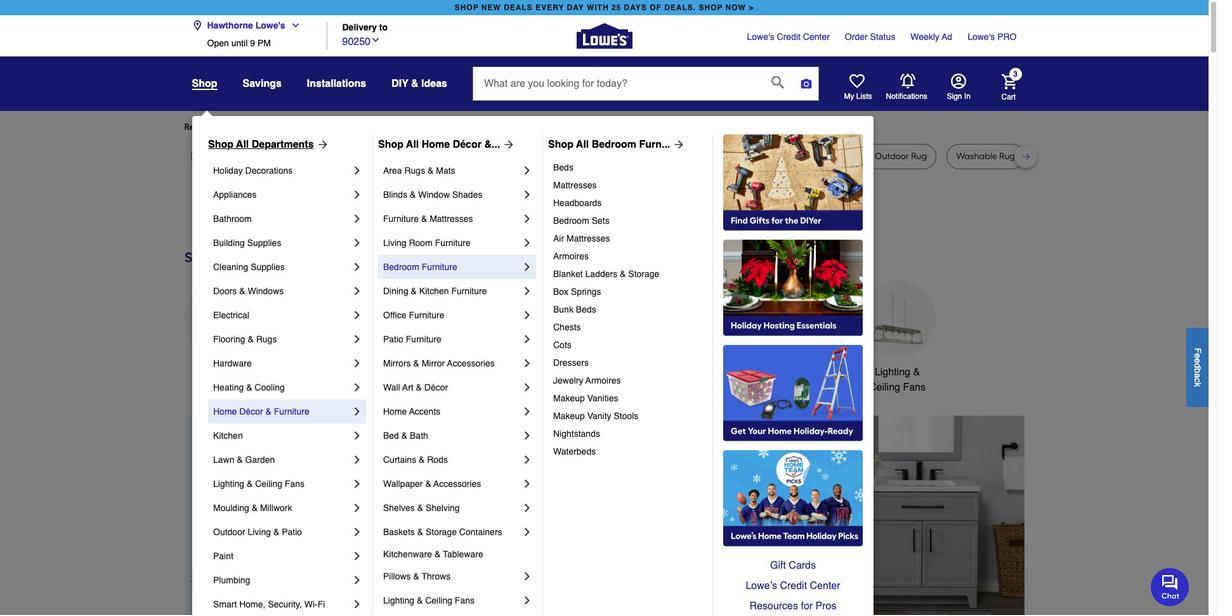 Task type: vqa. For each thing, say whether or not it's contained in the screenshot.
the "Center" in the Lowe's Credit Center link
yes



Task type: describe. For each thing, give the bounding box(es) containing it.
arrow right image for shop all home décor &...
[[500, 138, 515, 151]]

decorations for holiday
[[245, 166, 293, 176]]

wallpaper
[[383, 479, 423, 489]]

lighting & ceiling fans for topmost the "lighting & ceiling fans" link
[[213, 479, 305, 489]]

cots link
[[553, 336, 704, 354]]

lowe's home improvement logo image
[[576, 8, 632, 64]]

all for bedroom
[[576, 139, 589, 150]]

makeup for makeup vanity stools
[[553, 411, 585, 421]]

bunk beds link
[[553, 301, 704, 318]]

home inside "link"
[[213, 407, 237, 417]]

décor for home
[[453, 139, 482, 150]]

furniture inside the bedroom furniture link
[[422, 262, 457, 272]]

mirrors & mirror accessories link
[[383, 351, 521, 376]]

& for baskets & storage containers link
[[417, 527, 423, 537]]

& for bed & bath link
[[401, 431, 407, 441]]

delivery to
[[342, 22, 388, 33]]

appliances inside button
[[198, 367, 247, 378]]

& inside blanket ladders & storage link
[[620, 269, 626, 279]]

center for lowe's credit center
[[803, 32, 830, 42]]

outdoor for outdoor tools & equipment
[[572, 367, 608, 378]]

d
[[1193, 363, 1203, 368]]

& for the "lighting & ceiling fans" link to the right
[[417, 596, 423, 606]]

blanket ladders & storage link
[[553, 265, 704, 283]]

0 vertical spatial living
[[383, 238, 406, 248]]

plumbing link
[[213, 568, 351, 593]]

moulding & millwork
[[213, 503, 292, 513]]

lighting for topmost the "lighting & ceiling fans" link
[[213, 479, 244, 489]]

0 horizontal spatial rugs
[[256, 334, 277, 344]]

chevron right image for flooring & rugs link
[[351, 333, 364, 346]]

security,
[[268, 600, 302, 610]]

& for heating & cooling 'link'
[[246, 383, 252, 393]]

chevron right image for home accents link at the left
[[521, 405, 534, 418]]

wallpaper & accessories link
[[383, 472, 521, 496]]

scroll to item #4 image
[[744, 613, 777, 615]]

blanket
[[553, 269, 583, 279]]

1 shop from the left
[[455, 3, 479, 12]]

kitchenware & tableware link
[[383, 544, 534, 565]]

open until 9 pm
[[207, 38, 271, 48]]

cooling
[[255, 383, 285, 393]]

bedroom sets link
[[553, 212, 704, 230]]

cleaning supplies link
[[213, 255, 351, 279]]

fans inside lighting & ceiling fans button
[[903, 382, 926, 393]]

chevron right image for building supplies link
[[351, 237, 364, 249]]

& for mirrors & mirror accessories link
[[413, 358, 419, 369]]

new
[[481, 3, 501, 12]]

chevron right image for dining & kitchen furniture
[[521, 285, 534, 298]]

you for more suggestions for you
[[413, 122, 427, 133]]

appliances button
[[184, 281, 260, 380]]

chevron right image for furniture & mattresses
[[521, 213, 534, 225]]

electrical link
[[213, 303, 351, 327]]

office furniture link
[[383, 303, 521, 327]]

chevron right image for outdoor living & patio
[[351, 526, 364, 539]]

wallpaper & accessories
[[383, 479, 481, 489]]

lighting inside button
[[875, 367, 910, 378]]

holiday decorations
[[213, 166, 293, 176]]

2 e from the top
[[1193, 358, 1203, 363]]

8 rug from the left
[[911, 151, 927, 162]]

lowe's home team holiday picks. image
[[723, 450, 863, 547]]

shop button
[[192, 77, 217, 90]]

smart for smart home, security, wi-fi
[[213, 600, 237, 610]]

doors & windows
[[213, 286, 284, 296]]

appliances link
[[213, 183, 351, 207]]

bedroom furniture
[[383, 262, 457, 272]]

lowe's for lowe's pro
[[968, 32, 995, 42]]

chevron right image for the lawn & garden 'link'
[[351, 454, 364, 466]]

25 days of deals. don't miss deals every day. same-day delivery on in-stock orders placed by 2 p m. image
[[184, 416, 389, 615]]

1 area from the left
[[324, 151, 343, 162]]

1 vertical spatial beds
[[576, 305, 596, 315]]

cleaning supplies
[[213, 262, 285, 272]]

& for the lawn & garden 'link'
[[237, 455, 243, 465]]

furniture & mattresses
[[383, 214, 473, 224]]

camera image
[[800, 77, 813, 90]]

& for shelves & shelving link
[[417, 503, 423, 513]]

jewelry armoires link
[[553, 372, 704, 390]]

0 vertical spatial armoires
[[553, 251, 589, 261]]

of
[[650, 3, 662, 12]]

weekly ad
[[911, 32, 952, 42]]

makeup for makeup vanities
[[553, 393, 585, 403]]

kitchen for kitchen faucets
[[475, 367, 509, 378]]

0 vertical spatial bedroom
[[592, 139, 636, 150]]

9
[[250, 38, 255, 48]]

7 rug from the left
[[802, 151, 817, 162]]

open
[[207, 38, 229, 48]]

bedroom sets
[[553, 216, 610, 226]]

chevron right image for appliances
[[351, 188, 364, 201]]

area
[[383, 166, 402, 176]]

f
[[1193, 348, 1203, 353]]

0 vertical spatial rugs
[[404, 166, 425, 176]]

art
[[402, 383, 413, 393]]

holiday hosting essentials. image
[[723, 240, 863, 336]]

shop all home décor &... link
[[378, 137, 515, 152]]

deals.
[[664, 3, 696, 12]]

& for wallpaper & accessories link
[[425, 479, 431, 489]]

mirror
[[422, 358, 445, 369]]

heating & cooling link
[[213, 376, 351, 400]]

& for the kitchenware & tableware link
[[435, 549, 440, 560]]

& for blinds & window shades link
[[410, 190, 416, 200]]

resources for pros link
[[723, 596, 863, 615]]

diy & ideas button
[[392, 72, 447, 95]]

dressers link
[[553, 354, 704, 372]]

bedroom for sets
[[553, 216, 589, 226]]

0 vertical spatial mattresses
[[553, 180, 597, 190]]

outdoor for outdoor living & patio
[[213, 527, 245, 537]]

0 horizontal spatial storage
[[426, 527, 457, 537]]

pros
[[816, 601, 836, 612]]

allen for allen and roth area rug
[[504, 151, 524, 162]]

0 vertical spatial appliances
[[213, 190, 257, 200]]

all for departments
[[236, 139, 249, 150]]

washable for washable rug
[[956, 151, 997, 162]]

for for searches
[[286, 122, 298, 133]]

arrow right image for shop all departments
[[314, 138, 329, 151]]

chevron right image for smart home, security, wi-fi link
[[351, 598, 364, 611]]

chests
[[553, 322, 581, 332]]

hawthorne lowe's
[[207, 20, 285, 30]]

order
[[845, 32, 868, 42]]

living inside "link"
[[248, 527, 271, 537]]

& for topmost the "lighting & ceiling fans" link
[[247, 479, 253, 489]]

find gifts for the diyer. image
[[723, 134, 863, 231]]

lowe's credit center
[[746, 580, 840, 592]]

weekly
[[911, 32, 940, 42]]

ideas
[[421, 78, 447, 89]]

& for curtains & rods link
[[419, 455, 425, 465]]

shelves & shelving
[[383, 503, 460, 513]]

lawn & garden link
[[213, 448, 351, 472]]

blinds & window shades link
[[383, 183, 521, 207]]

bedroom for furniture
[[383, 262, 419, 272]]

my
[[844, 92, 854, 101]]

lowe's pro link
[[968, 30, 1017, 43]]

vanity
[[587, 411, 611, 421]]

ceiling for topmost the "lighting & ceiling fans" link
[[255, 479, 282, 489]]

area rugs & mats
[[383, 166, 455, 176]]

lowe's credit center link
[[723, 576, 863, 596]]

flooring
[[213, 334, 245, 344]]

ceiling inside lighting & ceiling fans
[[869, 382, 900, 393]]

supplies for cleaning supplies
[[251, 262, 285, 272]]

90250 button
[[342, 33, 381, 49]]

chevron right image for area rugs & mats
[[521, 164, 534, 177]]

chevron right image for the bedroom furniture link
[[521, 261, 534, 273]]

washable for washable area rug
[[737, 151, 778, 162]]

décor inside home décor & furniture "link"
[[239, 407, 263, 417]]

paint link
[[213, 544, 351, 568]]

nightstands link
[[553, 425, 704, 443]]

chevron right image for blinds & window shades
[[521, 188, 534, 201]]

chevron down image inside 90250 button
[[371, 35, 381, 45]]

shop all bedroom furn... link
[[548, 137, 685, 152]]

9 rug from the left
[[999, 151, 1015, 162]]

& for doors & windows link
[[239, 286, 245, 296]]

furniture inside home décor & furniture "link"
[[274, 407, 309, 417]]

wall art & décor link
[[383, 376, 521, 400]]

blanket ladders & storage
[[553, 269, 659, 279]]

0 vertical spatial patio
[[383, 334, 403, 344]]

allen for allen and roth rug
[[631, 151, 651, 162]]

holiday decorations link
[[213, 159, 351, 183]]

lowe's pro
[[968, 32, 1017, 42]]

& for dining & kitchen furniture link
[[411, 286, 417, 296]]

recommended
[[184, 122, 245, 133]]

bed
[[383, 431, 399, 441]]

arrow right image inside shop all bedroom furn... link
[[670, 138, 685, 151]]

chevron right image for doors & windows
[[351, 285, 364, 298]]

blinds
[[383, 190, 407, 200]]

roth for area
[[545, 151, 563, 162]]

arrow left image
[[420, 526, 433, 539]]

jewelry armoires
[[553, 376, 621, 386]]

>
[[749, 3, 754, 12]]

shelves
[[383, 503, 415, 513]]

& for pillows & throws link
[[413, 572, 419, 582]]

dining & kitchen furniture
[[383, 286, 487, 296]]

home accents link
[[383, 400, 521, 424]]

heating & cooling
[[213, 383, 285, 393]]

chevron right image for shelves & shelving
[[521, 502, 534, 515]]

lowe's for lowe's credit center
[[747, 32, 774, 42]]

jewelry
[[553, 376, 583, 386]]

shop all departments link
[[208, 137, 329, 152]]

1 vertical spatial mattresses
[[430, 214, 473, 224]]

lowe's credit center
[[747, 32, 830, 42]]



Task type: locate. For each thing, give the bounding box(es) containing it.
2 horizontal spatial bedroom
[[592, 139, 636, 150]]

lowe's up pm at the top left of the page
[[255, 20, 285, 30]]

0 horizontal spatial patio
[[282, 527, 302, 537]]

smart inside button
[[772, 367, 800, 378]]

1 arrow right image from the left
[[314, 138, 329, 151]]

decorations down christmas
[[388, 382, 442, 393]]

gift cards link
[[723, 556, 863, 576]]

1 e from the top
[[1193, 353, 1203, 358]]

2 you from the left
[[413, 122, 427, 133]]

credit up resources for pros link
[[780, 580, 807, 592]]

days
[[624, 3, 647, 12]]

chevron right image
[[351, 164, 364, 177], [521, 164, 534, 177], [351, 188, 364, 201], [521, 188, 534, 201], [521, 213, 534, 225], [521, 237, 534, 249], [351, 285, 364, 298], [521, 285, 534, 298], [521, 309, 534, 322], [521, 333, 534, 346], [351, 381, 364, 394], [521, 381, 534, 394], [351, 430, 364, 442], [521, 454, 534, 466], [521, 478, 534, 490], [351, 502, 364, 515], [521, 502, 534, 515], [351, 526, 364, 539], [351, 550, 364, 563], [521, 570, 534, 583]]

None search field
[[473, 67, 819, 113]]

5 rug from the left
[[586, 151, 602, 162]]

bedroom up dining on the left of page
[[383, 262, 419, 272]]

1 horizontal spatial storage
[[628, 269, 659, 279]]

shop all home décor &...
[[378, 139, 500, 150]]

lowe's left the pro
[[968, 32, 995, 42]]

arrow right image right "desk"
[[500, 138, 515, 151]]

1 horizontal spatial arrow right image
[[500, 138, 515, 151]]

cots
[[553, 340, 571, 350]]

mats
[[436, 166, 455, 176]]

1 allen from the left
[[504, 151, 524, 162]]

outdoor tools & equipment button
[[570, 281, 646, 395]]

1 washable from the left
[[737, 151, 778, 162]]

to
[[379, 22, 388, 33]]

&
[[411, 78, 418, 89], [428, 166, 434, 176], [410, 190, 416, 200], [421, 214, 427, 224], [620, 269, 626, 279], [239, 286, 245, 296], [411, 286, 417, 296], [248, 334, 254, 344], [413, 358, 419, 369], [638, 367, 644, 378], [913, 367, 920, 378], [246, 383, 252, 393], [416, 383, 422, 393], [265, 407, 271, 417], [401, 431, 407, 441], [237, 455, 243, 465], [419, 455, 425, 465], [247, 479, 253, 489], [425, 479, 431, 489], [252, 503, 258, 513], [417, 503, 423, 513], [273, 527, 279, 537], [417, 527, 423, 537], [435, 549, 440, 560], [413, 572, 419, 582], [417, 596, 423, 606]]

chevron right image for the hardware link
[[351, 357, 364, 370]]

& inside doors & windows link
[[239, 286, 245, 296]]

armoires up the blanket
[[553, 251, 589, 261]]

makeup vanities
[[553, 393, 618, 403]]

0 horizontal spatial you
[[300, 122, 315, 133]]

2 shop from the left
[[378, 139, 403, 150]]

chevron right image for pillows & throws
[[521, 570, 534, 583]]

1 horizontal spatial chevron down image
[[371, 35, 381, 45]]

chevron right image for wall art & décor
[[521, 381, 534, 394]]

2 horizontal spatial lighting & ceiling fans
[[869, 367, 926, 393]]

90250
[[342, 36, 371, 47]]

décor for &
[[424, 383, 448, 393]]

you left 'more'
[[300, 122, 315, 133]]

bathroom inside button
[[683, 367, 727, 378]]

resources
[[750, 601, 798, 612]]

area rug
[[324, 151, 361, 162]]

lowe's home improvement notification center image
[[900, 73, 915, 89]]

furniture up mirror
[[406, 334, 441, 344]]

0 horizontal spatial kitchen
[[213, 431, 243, 441]]

outdoor up equipment
[[572, 367, 608, 378]]

1 horizontal spatial bedroom
[[553, 216, 589, 226]]

headboards link
[[553, 194, 704, 212]]

1 horizontal spatial all
[[406, 139, 419, 150]]

furniture inside furniture & mattresses link
[[383, 214, 419, 224]]

order status
[[845, 32, 895, 42]]

pro
[[997, 32, 1017, 42]]

1 all from the left
[[236, 139, 249, 150]]

mattresses up headboards
[[553, 180, 597, 190]]

nightstands
[[553, 429, 600, 439]]

furniture inside patio furniture link
[[406, 334, 441, 344]]

office
[[383, 310, 406, 320]]

desk
[[455, 151, 475, 162]]

2 vertical spatial ceiling
[[425, 596, 452, 606]]

arrow right image
[[314, 138, 329, 151], [500, 138, 515, 151]]

0 horizontal spatial washable
[[737, 151, 778, 162]]

1 vertical spatial accessories
[[433, 479, 481, 489]]

1 vertical spatial bathroom
[[683, 367, 727, 378]]

kitchen inside button
[[475, 367, 509, 378]]

1 vertical spatial decorations
[[388, 382, 442, 393]]

1 horizontal spatial lighting & ceiling fans
[[383, 596, 475, 606]]

appliances down the holiday
[[213, 190, 257, 200]]

0 vertical spatial supplies
[[247, 238, 281, 248]]

mattresses down bedroom sets at top
[[567, 233, 610, 244]]

plumbing
[[213, 575, 250, 586]]

chevron down image
[[285, 20, 300, 30], [371, 35, 381, 45]]

& inside bed & bath link
[[401, 431, 407, 441]]

0 vertical spatial arrow right image
[[670, 138, 685, 151]]

chevron right image for electrical link
[[351, 309, 364, 322]]

allen
[[504, 151, 524, 162], [631, 151, 651, 162]]

shop for shop all bedroom furn...
[[548, 139, 574, 150]]

lighting & ceiling fans for the "lighting & ceiling fans" link to the right
[[383, 596, 475, 606]]

ad
[[942, 32, 952, 42]]

roth up "mattresses" link
[[672, 151, 690, 162]]

credit up search icon at right top
[[777, 32, 801, 42]]

0 horizontal spatial bathroom
[[213, 214, 252, 224]]

makeup up the nightstands
[[553, 411, 585, 421]]

decorations for christmas
[[388, 382, 442, 393]]

rugs up the hardware link
[[256, 334, 277, 344]]

& for diy & ideas button
[[411, 78, 418, 89]]

1 vertical spatial smart
[[213, 600, 237, 610]]

chevron right image for bathroom 'link'
[[351, 213, 364, 225]]

chevron right image for holiday decorations
[[351, 164, 364, 177]]

0 horizontal spatial chevron down image
[[285, 20, 300, 30]]

stools
[[614, 411, 638, 421]]

chevron right image for "plumbing" link
[[351, 574, 364, 587]]

2 horizontal spatial all
[[576, 139, 589, 150]]

accessories up wall art & décor link
[[447, 358, 495, 369]]

3 area from the left
[[780, 151, 799, 162]]

center left order
[[803, 32, 830, 42]]

shop left new
[[455, 3, 479, 12]]

chevron right image for wallpaper & accessories
[[521, 478, 534, 490]]

outdoor tools & equipment
[[572, 367, 644, 393]]

25
[[612, 3, 621, 12]]

4 rug from the left
[[345, 151, 361, 162]]

décor down heating & cooling
[[239, 407, 263, 417]]

shop down more suggestions for you link
[[378, 139, 403, 150]]

1 vertical spatial patio
[[282, 527, 302, 537]]

& inside the moulding & millwork link
[[252, 503, 258, 513]]

curtains & rods link
[[383, 448, 521, 472]]

chevron down image inside hawthorne lowe's button
[[285, 20, 300, 30]]

1 horizontal spatial area
[[565, 151, 584, 162]]

& inside wall art & décor link
[[416, 383, 422, 393]]

shop new deals every day with 25 days of deals. shop now >
[[455, 3, 754, 12]]

lighting & ceiling fans inside button
[[869, 367, 926, 393]]

bathroom inside 'link'
[[213, 214, 252, 224]]

1 vertical spatial storage
[[426, 527, 457, 537]]

1 rug from the left
[[200, 151, 216, 162]]

recommended searches for you heading
[[184, 121, 1024, 134]]

patio down the moulding & millwork link
[[282, 527, 302, 537]]

deals
[[504, 3, 533, 12]]

2 horizontal spatial décor
[[453, 139, 482, 150]]

for up departments
[[286, 122, 298, 133]]

& inside furniture & mattresses link
[[421, 214, 427, 224]]

home inside button
[[802, 367, 829, 378]]

0 vertical spatial beds
[[553, 162, 573, 173]]

2 vertical spatial mattresses
[[567, 233, 610, 244]]

bedroom furniture link
[[383, 255, 521, 279]]

& inside flooring & rugs link
[[248, 334, 254, 344]]

fi
[[318, 600, 325, 610]]

chevron right image for moulding & millwork
[[351, 502, 364, 515]]

arrow right image inside shop all departments link
[[314, 138, 329, 151]]

2 horizontal spatial lighting
[[875, 367, 910, 378]]

every
[[536, 3, 564, 12]]

& inside baskets & storage containers link
[[417, 527, 423, 537]]

chevron right image for cleaning supplies 'link'
[[351, 261, 364, 273]]

1 horizontal spatial shop
[[699, 3, 723, 12]]

kitchen down bedroom furniture
[[419, 286, 449, 296]]

outdoor
[[875, 151, 909, 162]]

0 horizontal spatial ceiling
[[255, 479, 282, 489]]

all down recommended searches for you heading
[[576, 139, 589, 150]]

& inside the kitchenware & tableware link
[[435, 549, 440, 560]]

e up the b
[[1193, 358, 1203, 363]]

2 washable from the left
[[956, 151, 997, 162]]

0 horizontal spatial for
[[286, 122, 298, 133]]

chat invite button image
[[1151, 568, 1190, 606]]

bunk
[[553, 305, 573, 315]]

rugs down furniture
[[404, 166, 425, 176]]

equipment
[[584, 382, 632, 393]]

furniture
[[383, 214, 419, 224], [435, 238, 471, 248], [422, 262, 457, 272], [451, 286, 487, 296], [409, 310, 444, 320], [406, 334, 441, 344], [274, 407, 309, 417]]

3 all from the left
[[576, 139, 589, 150]]

1 horizontal spatial lighting & ceiling fans link
[[383, 589, 521, 613]]

chevron right image for living room furniture
[[521, 237, 534, 249]]

0 horizontal spatial lighting
[[213, 479, 244, 489]]

furniture inside dining & kitchen furniture link
[[451, 286, 487, 296]]

all down recommended searches for you
[[236, 139, 249, 150]]

electrical
[[213, 310, 249, 320]]

and for allen and roth area rug
[[526, 151, 542, 162]]

armoires up vanities
[[586, 376, 621, 386]]

& inside outdoor tools & equipment
[[638, 367, 644, 378]]

0 vertical spatial bathroom
[[213, 214, 252, 224]]

supplies up cleaning supplies
[[247, 238, 281, 248]]

1 horizontal spatial beds
[[576, 305, 596, 315]]

vanities
[[587, 393, 618, 403]]

2 vertical spatial bedroom
[[383, 262, 419, 272]]

supplies inside 'link'
[[251, 262, 285, 272]]

1 horizontal spatial arrow right image
[[1001, 526, 1013, 539]]

2 makeup from the top
[[553, 411, 585, 421]]

ladders
[[585, 269, 617, 279]]

for for suggestions
[[399, 122, 411, 133]]

0 vertical spatial makeup
[[553, 393, 585, 403]]

1 horizontal spatial décor
[[424, 383, 448, 393]]

1 horizontal spatial kitchen
[[419, 286, 449, 296]]

dining
[[383, 286, 408, 296]]

lighting & ceiling fans link down throws at left bottom
[[383, 589, 521, 613]]

all for home
[[406, 139, 419, 150]]

until
[[231, 38, 248, 48]]

order status link
[[845, 30, 895, 43]]

1 and from the left
[[526, 151, 542, 162]]

allen down furn...
[[631, 151, 651, 162]]

credit for lowe's
[[777, 32, 801, 42]]

0 horizontal spatial outdoor
[[213, 527, 245, 537]]

1 horizontal spatial lighting
[[383, 596, 414, 606]]

0 vertical spatial smart
[[772, 367, 800, 378]]

arrow right image
[[670, 138, 685, 151], [1001, 526, 1013, 539]]

& inside heating & cooling 'link'
[[246, 383, 252, 393]]

décor up "desk"
[[453, 139, 482, 150]]

0 vertical spatial credit
[[777, 32, 801, 42]]

furniture
[[390, 151, 426, 162]]

& inside mirrors & mirror accessories link
[[413, 358, 419, 369]]

1 vertical spatial appliances
[[198, 367, 247, 378]]

decorations inside button
[[388, 382, 442, 393]]

& for furniture & mattresses link
[[421, 214, 427, 224]]

sign in
[[947, 92, 971, 101]]

outdoor down moulding
[[213, 527, 245, 537]]

shop for shop all home décor &...
[[378, 139, 403, 150]]

kitchen up lawn at the bottom of the page
[[213, 431, 243, 441]]

windows
[[248, 286, 284, 296]]

0 horizontal spatial beds
[[553, 162, 573, 173]]

millwork
[[260, 503, 292, 513]]

home
[[422, 139, 450, 150], [802, 367, 829, 378], [213, 407, 237, 417], [383, 407, 407, 417]]

rug 5x8
[[200, 151, 232, 162]]

outdoor living & patio
[[213, 527, 302, 537]]

2 area from the left
[[565, 151, 584, 162]]

2 vertical spatial kitchen
[[213, 431, 243, 441]]

outdoor inside "link"
[[213, 527, 245, 537]]

0 vertical spatial lighting & ceiling fans link
[[213, 472, 351, 496]]

lowe's wishes you and your family a happy hanukkah. image
[[184, 202, 1024, 234]]

accessories up shelves & shelving link
[[433, 479, 481, 489]]

1 vertical spatial bedroom
[[553, 216, 589, 226]]

décor down "mirrors & mirror accessories"
[[424, 383, 448, 393]]

appliances up "heating"
[[198, 367, 247, 378]]

1 horizontal spatial smart
[[772, 367, 800, 378]]

gift cards
[[770, 560, 816, 572]]

1 horizontal spatial and
[[653, 151, 670, 162]]

1 vertical spatial credit
[[780, 580, 807, 592]]

2 allen from the left
[[631, 151, 651, 162]]

living down moulding & millwork
[[248, 527, 271, 537]]

lighting & ceiling fans link up millwork
[[213, 472, 351, 496]]

more suggestions for you
[[325, 122, 427, 133]]

air
[[553, 233, 564, 244]]

0 horizontal spatial lighting & ceiling fans
[[213, 479, 305, 489]]

bedroom down headboards
[[553, 216, 589, 226]]

& for the moulding & millwork link
[[252, 503, 258, 513]]

lowe's home improvement account image
[[951, 74, 966, 89]]

mirrors
[[383, 358, 411, 369]]

washable rug
[[956, 151, 1015, 162]]

storage up box springs link
[[628, 269, 659, 279]]

furniture down blinds
[[383, 214, 419, 224]]

0 horizontal spatial area
[[324, 151, 343, 162]]

shop 25 days of deals by category image
[[184, 247, 1024, 268]]

& inside wallpaper & accessories link
[[425, 479, 431, 489]]

décor inside wall art & décor link
[[424, 383, 448, 393]]

chevron right image for heating & cooling
[[351, 381, 364, 394]]

lowe's home improvement lists image
[[849, 74, 864, 89]]

patio down office
[[383, 334, 403, 344]]

storage up kitchenware & tableware
[[426, 527, 457, 537]]

arrow right image inside shop all home décor &... link
[[500, 138, 515, 151]]

1 makeup from the top
[[553, 393, 585, 403]]

0 vertical spatial storage
[[628, 269, 659, 279]]

lowe's down >
[[747, 32, 774, 42]]

bunk beds
[[553, 305, 596, 315]]

ceiling for the "lighting & ceiling fans" link to the right
[[425, 596, 452, 606]]

1 horizontal spatial you
[[413, 122, 427, 133]]

heating
[[213, 383, 244, 393]]

0 horizontal spatial living
[[248, 527, 271, 537]]

1 roth from the left
[[545, 151, 563, 162]]

dining & kitchen furniture link
[[383, 279, 521, 303]]

0 horizontal spatial allen
[[504, 151, 524, 162]]

0 vertical spatial ceiling
[[869, 382, 900, 393]]

home accents
[[383, 407, 440, 417]]

chevron right image for mirrors & mirror accessories link
[[521, 357, 534, 370]]

1 vertical spatial ceiling
[[255, 479, 282, 489]]

living left room
[[383, 238, 406, 248]]

1 horizontal spatial for
[[399, 122, 411, 133]]

2 vertical spatial fans
[[455, 596, 475, 606]]

& inside curtains & rods link
[[419, 455, 425, 465]]

bathroom button
[[666, 281, 743, 380]]

1 horizontal spatial roth
[[672, 151, 690, 162]]

2 roth from the left
[[672, 151, 690, 162]]

kitchen left "faucets"
[[475, 367, 509, 378]]

sign in button
[[947, 74, 971, 102]]

location image
[[192, 20, 202, 30]]

1 you from the left
[[300, 122, 315, 133]]

lighting
[[875, 367, 910, 378], [213, 479, 244, 489], [383, 596, 414, 606]]

lowe's inside button
[[255, 20, 285, 30]]

e up d
[[1193, 353, 1203, 358]]

2 vertical spatial lighting & ceiling fans
[[383, 596, 475, 606]]

2 horizontal spatial for
[[801, 601, 813, 612]]

f e e d b a c k
[[1193, 348, 1203, 387]]

0 horizontal spatial shop
[[208, 139, 233, 150]]

you up the shop all home décor &...
[[413, 122, 427, 133]]

you
[[300, 122, 315, 133], [413, 122, 427, 133]]

0 horizontal spatial décor
[[239, 407, 263, 417]]

Search Query text field
[[473, 67, 761, 100]]

box springs link
[[553, 283, 704, 301]]

outdoor inside outdoor tools & equipment
[[572, 367, 608, 378]]

lowe's credit center link
[[747, 30, 830, 43]]

all
[[236, 139, 249, 150], [406, 139, 419, 150], [576, 139, 589, 150]]

& inside home décor & furniture "link"
[[265, 407, 271, 417]]

chevron right image for bed & bath link
[[521, 430, 534, 442]]

0 vertical spatial décor
[[453, 139, 482, 150]]

3 rug from the left
[[279, 151, 295, 162]]

mattresses link
[[553, 176, 704, 194]]

& inside blinds & window shades link
[[410, 190, 416, 200]]

roth for rug
[[672, 151, 690, 162]]

decorations down rug rug at the left top of the page
[[245, 166, 293, 176]]

& inside the lawn & garden 'link'
[[237, 455, 243, 465]]

chevron right image for home décor & furniture "link"
[[351, 405, 364, 418]]

rugs
[[404, 166, 425, 176], [256, 334, 277, 344]]

smart for smart home
[[772, 367, 800, 378]]

shop up allen and roth area rug
[[548, 139, 574, 150]]

lighting for the "lighting & ceiling fans" link to the right
[[383, 596, 414, 606]]

gift
[[770, 560, 786, 572]]

0 horizontal spatial fans
[[285, 479, 305, 489]]

0 vertical spatial center
[[803, 32, 830, 42]]

departments
[[252, 139, 314, 150]]

0 horizontal spatial lighting & ceiling fans link
[[213, 472, 351, 496]]

0 vertical spatial decorations
[[245, 166, 293, 176]]

1 vertical spatial kitchen
[[475, 367, 509, 378]]

furniture inside the office furniture link
[[409, 310, 444, 320]]

shop for shop all departments
[[208, 139, 233, 150]]

chevron right image for paint
[[351, 550, 364, 563]]

waterbeds link
[[553, 443, 704, 461]]

diy
[[392, 78, 408, 89]]

& for flooring & rugs link
[[248, 334, 254, 344]]

supplies
[[247, 238, 281, 248], [251, 262, 285, 272]]

lowe's home improvement cart image
[[1001, 74, 1017, 89]]

mattresses down blinds & window shades link
[[430, 214, 473, 224]]

& inside shelves & shelving link
[[417, 503, 423, 513]]

search image
[[771, 76, 784, 89]]

up to 40 percent off select vanities. plus, get free local delivery on select vanities. image
[[410, 416, 1024, 615]]

0 vertical spatial accessories
[[447, 358, 495, 369]]

0 vertical spatial lighting
[[875, 367, 910, 378]]

allen right "desk"
[[504, 151, 524, 162]]

2 rug from the left
[[261, 151, 277, 162]]

and for allen and roth rug
[[653, 151, 670, 162]]

shop up 5x8
[[208, 139, 233, 150]]

1 vertical spatial makeup
[[553, 411, 585, 421]]

beds down springs
[[576, 305, 596, 315]]

1 horizontal spatial patio
[[383, 334, 403, 344]]

furniture up dining & kitchen furniture
[[422, 262, 457, 272]]

chevron right image for kitchen
[[351, 430, 364, 442]]

furniture down the bedroom furniture link
[[451, 286, 487, 296]]

room
[[409, 238, 433, 248]]

2 horizontal spatial lowe's
[[968, 32, 995, 42]]

all up furniture
[[406, 139, 419, 150]]

credit for lowe's
[[780, 580, 807, 592]]

1 vertical spatial lighting & ceiling fans link
[[383, 589, 521, 613]]

& inside diy & ideas button
[[411, 78, 418, 89]]

0 horizontal spatial bedroom
[[383, 262, 419, 272]]

makeup down jewelry
[[553, 393, 585, 403]]

supplies up windows
[[251, 262, 285, 272]]

3 shop from the left
[[548, 139, 574, 150]]

0 vertical spatial chevron down image
[[285, 20, 300, 30]]

décor inside shop all home décor &... link
[[453, 139, 482, 150]]

roth up headboards
[[545, 151, 563, 162]]

& inside pillows & throws link
[[413, 572, 419, 582]]

furniture up kitchen link
[[274, 407, 309, 417]]

rods
[[427, 455, 448, 465]]

chevron right image for baskets & storage containers link
[[521, 526, 534, 539]]

c
[[1193, 378, 1203, 382]]

& inside dining & kitchen furniture link
[[411, 286, 417, 296]]

0 horizontal spatial arrow right image
[[314, 138, 329, 151]]

2 horizontal spatial shop
[[548, 139, 574, 150]]

center up pros
[[810, 580, 840, 592]]

bed & bath
[[383, 431, 428, 441]]

arrow right image down 'more'
[[314, 138, 329, 151]]

1 shop from the left
[[208, 139, 233, 150]]

center for lowe's credit center
[[810, 580, 840, 592]]

for up furniture
[[399, 122, 411, 133]]

building
[[213, 238, 245, 248]]

chevron right image
[[351, 213, 364, 225], [351, 237, 364, 249], [351, 261, 364, 273], [521, 261, 534, 273], [351, 309, 364, 322], [351, 333, 364, 346], [351, 357, 364, 370], [521, 357, 534, 370], [351, 405, 364, 418], [521, 405, 534, 418], [521, 430, 534, 442], [351, 454, 364, 466], [351, 478, 364, 490], [521, 526, 534, 539], [351, 574, 364, 587], [521, 594, 534, 607], [351, 598, 364, 611]]

chevron right image for curtains & rods
[[521, 454, 534, 466]]

smart home, security, wi-fi link
[[213, 593, 351, 615]]

patio furniture
[[383, 334, 441, 344]]

get your home holiday-ready. image
[[723, 345, 863, 442]]

furniture inside living room furniture link
[[435, 238, 471, 248]]

makeup vanity stools
[[553, 411, 638, 421]]

chevron right image for office furniture
[[521, 309, 534, 322]]

chevron right image for patio furniture
[[521, 333, 534, 346]]

2 horizontal spatial kitchen
[[475, 367, 509, 378]]

& inside area rugs & mats link
[[428, 166, 434, 176]]

1 horizontal spatial living
[[383, 238, 406, 248]]

shop left 'now'
[[699, 3, 723, 12]]

1 vertical spatial armoires
[[586, 376, 621, 386]]

lawn & garden
[[213, 455, 275, 465]]

shop all departments
[[208, 139, 314, 150]]

1 horizontal spatial decorations
[[388, 382, 442, 393]]

b
[[1193, 368, 1203, 373]]

6 rug from the left
[[692, 151, 708, 162]]

1 vertical spatial lighting
[[213, 479, 244, 489]]

&...
[[484, 139, 500, 150]]

supplies for building supplies
[[247, 238, 281, 248]]

patio inside "link"
[[282, 527, 302, 537]]

shades
[[452, 190, 482, 200]]

& inside lighting & ceiling fans button
[[913, 367, 920, 378]]

1 vertical spatial chevron down image
[[371, 35, 381, 45]]

for left pros
[[801, 601, 813, 612]]

bedroom down recommended searches for you heading
[[592, 139, 636, 150]]

furniture up the bedroom furniture link
[[435, 238, 471, 248]]

kitchen for kitchen
[[213, 431, 243, 441]]

beds down allen and roth area rug
[[553, 162, 573, 173]]

containers
[[459, 527, 502, 537]]

you for recommended searches for you
[[300, 122, 315, 133]]

furniture down dining & kitchen furniture
[[409, 310, 444, 320]]

2 all from the left
[[406, 139, 419, 150]]

hawthorne
[[207, 20, 253, 30]]

cleaning
[[213, 262, 248, 272]]

2 and from the left
[[653, 151, 670, 162]]

2 arrow right image from the left
[[500, 138, 515, 151]]

& inside outdoor living & patio "link"
[[273, 527, 279, 537]]

2 shop from the left
[[699, 3, 723, 12]]

1 vertical spatial fans
[[285, 479, 305, 489]]

1 horizontal spatial bathroom
[[683, 367, 727, 378]]



